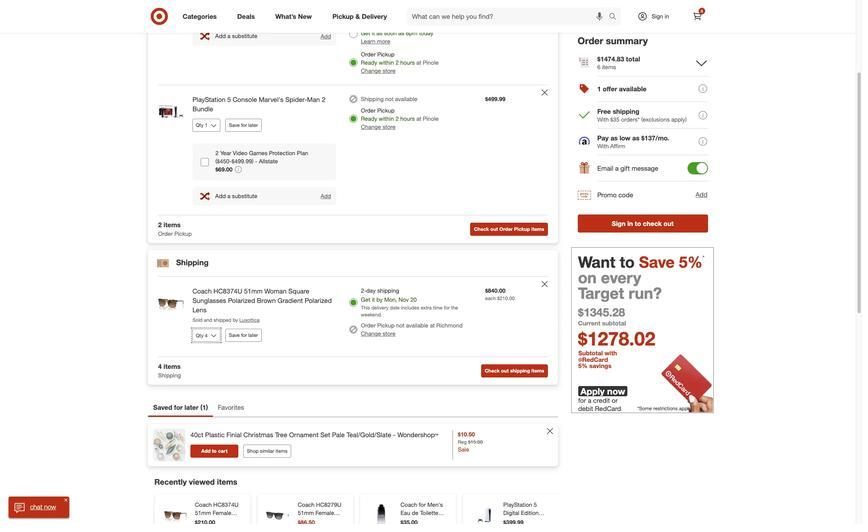 Task type: locate. For each thing, give the bounding box(es) containing it.
1 ready from the top
[[361, 59, 377, 66]]

2 inside 2 year video games protection plan ($450-$499.99) - allstate
[[215, 149, 219, 156]]

order pickup ready within 2 hours at pinole change store for 2nd change store button from the top
[[361, 107, 439, 130]]

sat,
[[384, 3, 394, 9]]

store down shipping not available
[[383, 123, 396, 130]]

add a substitute down $69.00
[[215, 192, 257, 199]]

delivery for day
[[389, 21, 410, 28]]

delivery up same
[[362, 12, 387, 20]]

coach hc8374u 51mm female square sunglasses polarized image
[[161, 501, 190, 524], [161, 501, 190, 524]]

2 save for later button from the top
[[225, 119, 262, 132]]

0 horizontal spatial now
[[44, 503, 56, 511]]

1 vertical spatial available
[[395, 95, 417, 102]]

1 horizontal spatial 5
[[534, 501, 537, 508]]

1 inside 1 offer available button
[[598, 85, 601, 93]]

0 vertical spatial 6
[[701, 9, 703, 14]]

1 vertical spatial in
[[628, 219, 633, 228]]

substitute down $69.00
[[232, 192, 257, 199]]

6 inside $1474.83 total 6 items
[[598, 63, 601, 70]]

cart item ready to fulfill group containing coach hc8374u 51mm woman square sunglasses polarized brown gradient polarized lens
[[148, 277, 558, 357]]

with inside free shipping with $35 orders* (exclusions apply)
[[598, 116, 609, 123]]

0 vertical spatial 1
[[598, 85, 601, 93]]

delivery up soon in the top of the page
[[389, 21, 410, 28]]

1 store from the top
[[383, 67, 396, 74]]

restrictions
[[653, 406, 678, 412]]

2 vertical spatial change
[[361, 330, 381, 337]]

ready for 2nd change store button from the top
[[361, 115, 377, 122]]

5%
[[679, 253, 703, 271], [578, 362, 588, 370]]

1 horizontal spatial shipping
[[510, 368, 530, 374]]

to inside button
[[212, 448, 217, 454]]

get up this
[[361, 296, 370, 303]]

in inside button
[[628, 219, 633, 228]]

playstation for playstation 5 digital edition console
[[503, 501, 532, 508]]

save right 'categories' link
[[229, 11, 240, 17]]

store up shipping not available
[[383, 67, 396, 74]]

0 horizontal spatial with
[[411, 21, 422, 28]]

0 vertical spatial 5%
[[679, 253, 703, 271]]

to left cart
[[212, 448, 217, 454]]

female inside coach hc8279u 51mm female rectang
[[316, 510, 334, 517]]

change store button down shipping not available
[[361, 123, 396, 131]]

items inside check out shipping items button
[[532, 368, 544, 374]]

available for 1 offer available
[[619, 85, 647, 93]]

save down shipped
[[229, 332, 240, 339]]

by inside coach hc8374u 51mm woman square sunglasses polarized brown gradient polarized lens sold and shipped by luxottica
[[233, 317, 238, 323]]

run?
[[629, 284, 662, 303]]

check for playstation 5 console marvel's spider-man 2 bundle
[[474, 226, 489, 232]]

✕ button
[[62, 497, 69, 503]]

0 vertical spatial save for later button
[[225, 7, 262, 20]]

check inside button
[[485, 368, 500, 374]]

1 vertical spatial redcard
[[595, 405, 621, 413]]

with down pay
[[598, 142, 609, 149]]

0 vertical spatial ready
[[361, 59, 377, 66]]

0 horizontal spatial delivery
[[362, 12, 387, 20]]

2 female from the left
[[316, 510, 334, 517]]

pickup inside button
[[514, 226, 530, 232]]

change down learn
[[361, 67, 381, 74]]

Service plan checkbox
[[201, 158, 209, 166]]

2 cart item ready to fulfill group from the top
[[148, 85, 558, 215]]

offer
[[603, 85, 618, 93]]

2 change from the top
[[361, 123, 381, 130]]

order pickup ready within 2 hours at pinole change store
[[361, 51, 439, 74], [361, 107, 439, 130]]

playstation up bundle
[[193, 95, 226, 104]]

$840.00 each $210.00
[[485, 287, 515, 302]]

1 vertical spatial 5%
[[578, 362, 588, 370]]

1 vertical spatial store pickup radio
[[350, 115, 358, 123]]

console inside playstation 5 console marvel's spider-man 2 bundle
[[233, 95, 257, 104]]

apply now button
[[578, 386, 628, 397]]

2 save for later from the top
[[229, 122, 258, 128]]

1 vertical spatial 1
[[202, 404, 206, 412]]

2 it from the top
[[372, 30, 375, 36]]

- left 'wondershop™'
[[393, 431, 396, 439]]

for inside coach for men's eau de toilette perfume trav
[[419, 501, 426, 508]]

5 for digital
[[534, 501, 537, 508]]

($450-
[[215, 158, 232, 165]]

coach down viewed
[[195, 501, 212, 508]]

female down hc8279u
[[316, 510, 334, 517]]

1 pinole from the top
[[423, 59, 439, 66]]

- down games
[[255, 158, 257, 165]]

protection
[[269, 149, 295, 156]]

a left credit in the right of the page
[[588, 397, 592, 405]]

out
[[664, 219, 674, 228], [490, 226, 498, 232], [501, 368, 509, 374]]

1 horizontal spatial console
[[503, 518, 525, 524]]

out for coach hc8374u 51mm woman square sunglasses polarized brown gradient polarized lens
[[501, 368, 509, 374]]

redcard down apply now button
[[595, 405, 621, 413]]

later for second save for later button from the top of the page
[[248, 122, 258, 128]]

1 vertical spatial ready
[[361, 115, 377, 122]]

now for apply
[[607, 386, 625, 397]]

ready down learn
[[361, 59, 377, 66]]

pay as low as $137/mo. with affirm
[[598, 134, 670, 149]]

chat now dialog
[[9, 497, 69, 518]]

get
[[361, 3, 370, 9], [361, 30, 370, 36], [361, 296, 370, 303]]

and
[[204, 317, 212, 323]]

cart item ready to fulfill group containing get it by sat, nov 18
[[148, 0, 558, 85]]

raisin bran breakfast cereal - 24oz - kellogg's image
[[155, 0, 188, 26]]

out for playstation 5 console marvel's spider-man 2 bundle
[[490, 226, 498, 232]]

1 horizontal spatial playstation
[[503, 501, 532, 508]]

within down more on the left of page
[[379, 59, 394, 66]]

hc8279u
[[316, 501, 341, 508]]

ornament
[[289, 431, 319, 439]]

at down 6pm
[[416, 59, 421, 66]]

pinole for 2nd change store button from the top
[[423, 115, 439, 122]]

order pickup ready within 2 hours at pinole change store down more on the left of page
[[361, 51, 439, 74]]

0 horizontal spatial 6
[[598, 63, 601, 70]]

with up 6pm
[[411, 21, 422, 28]]

store down date
[[383, 330, 396, 337]]

shipping inside 2-day shipping get it by mon, nov 20 this delivery date includes extra time for the weekend.
[[377, 287, 399, 294]]

when
[[361, 11, 374, 17]]

0 vertical spatial delivery
[[362, 12, 387, 20]]

credit
[[593, 397, 610, 405]]

as
[[377, 30, 383, 36], [398, 30, 404, 36], [611, 134, 618, 142], [633, 134, 640, 142]]

coach inside the coach hc8374u 51mm female squa
[[195, 501, 212, 508]]

1 store pickup radio from the top
[[350, 59, 358, 67]]

substitute down deals
[[232, 32, 257, 39]]

4
[[158, 363, 162, 371]]

1 vertical spatial -
[[393, 431, 396, 439]]

by up delivery at the left of page
[[377, 296, 383, 303]]

hours down shipping not available
[[400, 115, 415, 122]]

1 vertical spatial order pickup ready within 2 hours at pinole change store
[[361, 107, 439, 130]]

playstation inside playstation 5 console marvel's spider-man 2 bundle
[[193, 95, 226, 104]]

order pickup not available at richmond change store
[[361, 322, 463, 337]]

check inside button
[[474, 226, 489, 232]]

affirm image
[[578, 135, 591, 149], [579, 137, 590, 145]]

sign down promo code
[[612, 219, 626, 228]]

1 vertical spatial playstation
[[503, 501, 532, 508]]

0 vertical spatial change store button
[[361, 67, 396, 75]]

nov left 18
[[396, 3, 406, 9]]

within down shipping not available
[[379, 115, 394, 122]]

2 store from the top
[[383, 123, 396, 130]]

coach up sunglasses
[[193, 287, 212, 295]]

1 vertical spatial console
[[503, 518, 525, 524]]

redcard down $1278.02
[[582, 356, 608, 364]]

shipping inside cart item ready to fulfill group
[[361, 95, 384, 102]]

order inside order pickup not available at richmond change store
[[361, 322, 376, 329]]

1 horizontal spatial in
[[665, 13, 669, 20]]

pay
[[598, 134, 609, 142]]

now
[[607, 386, 625, 397], [44, 503, 56, 511]]

it inside same day delivery with shipt get it as soon as 6pm today learn more
[[372, 30, 375, 36]]

0 vertical spatial with
[[411, 21, 422, 28]]

0 horizontal spatial out
[[490, 226, 498, 232]]

same day delivery with shipt get it as soon as 6pm today learn more
[[361, 21, 437, 45]]

3 store from the top
[[383, 330, 396, 337]]

nov inside 2-day shipping get it by mon, nov 20 this delivery date includes extra time for the weekend.
[[399, 296, 409, 303]]

save for second save for later button from the top of the page
[[229, 122, 240, 128]]

2 within from the top
[[379, 115, 394, 122]]

0 vertical spatial check
[[474, 226, 489, 232]]

order pickup ready within 2 hours at pinole change store down shipping not available
[[361, 107, 439, 130]]

female down viewed
[[213, 510, 231, 517]]

0 horizontal spatial 51mm
[[195, 510, 211, 517]]

hc8374u down viewed
[[213, 501, 239, 508]]

51mm inside the coach hc8374u 51mm female squa
[[195, 510, 211, 517]]

pickup inside order pickup not available at richmond change store
[[377, 322, 395, 329]]

1 within from the top
[[379, 59, 394, 66]]

1 horizontal spatial out
[[501, 368, 509, 374]]

add inside button
[[201, 448, 211, 454]]

1 vertical spatial hours
[[400, 115, 415, 122]]

not inside order pickup not available at richmond change store
[[396, 322, 405, 329]]

get it by sat, nov 18 when you order by 12:00pm tomorrow
[[361, 3, 449, 17]]

0 horizontal spatial polarized
[[228, 297, 255, 305]]

in left "6" link
[[665, 13, 669, 20]]

marvel's
[[259, 95, 284, 104]]

2 vertical spatial shipping
[[510, 368, 530, 374]]

1 horizontal spatial 6
[[701, 9, 703, 14]]

1 vertical spatial hc8374u
[[213, 501, 239, 508]]

0 vertical spatial hours
[[400, 59, 415, 66]]

plan
[[297, 149, 308, 156]]

- inside list item
[[393, 431, 396, 439]]

items inside shop similar items button
[[276, 448, 288, 454]]

ready down shipping not available
[[361, 115, 377, 122]]

0 horizontal spatial console
[[233, 95, 257, 104]]

apply
[[581, 386, 605, 397]]

add to cart
[[201, 448, 228, 454]]

coach inside coach hc8374u 51mm woman square sunglasses polarized brown gradient polarized lens sold and shipped by luxottica
[[193, 287, 212, 295]]

change store button down learn more button
[[361, 67, 396, 75]]

1 vertical spatial save for later button
[[225, 119, 262, 132]]

2 order pickup ready within 2 hours at pinole change store from the top
[[361, 107, 439, 130]]

later left what's
[[248, 11, 258, 17]]

with up 'savings'
[[605, 349, 617, 357]]

by inside 2-day shipping get it by mon, nov 20 this delivery date includes extra time for the weekend.
[[377, 296, 383, 303]]

hours for 1st change store button from the top
[[400, 59, 415, 66]]

0 horizontal spatial sign
[[612, 219, 626, 228]]

available
[[619, 85, 647, 93], [395, 95, 417, 102], [406, 322, 428, 329]]

it down day
[[372, 296, 375, 303]]

1 horizontal spatial 51mm
[[244, 287, 263, 295]]

2 vertical spatial get
[[361, 296, 370, 303]]

not available radio
[[350, 326, 358, 334]]

want
[[578, 253, 616, 271]]

sign in link
[[631, 7, 682, 25]]

code
[[619, 191, 634, 199]]

store
[[383, 67, 396, 74], [383, 123, 396, 130], [383, 330, 396, 337]]

order
[[578, 35, 604, 46], [361, 51, 376, 58], [361, 107, 376, 114], [499, 226, 513, 232], [158, 230, 173, 237], [361, 322, 376, 329]]

1 vertical spatial check
[[485, 368, 500, 374]]

18
[[408, 3, 414, 9]]

coach for men's eau de toilette perfume travel spray - 0.5 fl oz - ulta beauty image
[[367, 501, 396, 524], [367, 501, 396, 524]]

1 horizontal spatial 1
[[598, 85, 601, 93]]

2 get from the top
[[361, 30, 370, 36]]

1 change from the top
[[361, 67, 381, 74]]

change store button down weekend.
[[361, 330, 396, 338]]

3 save for later button from the top
[[225, 329, 262, 342]]

1 vertical spatial now
[[44, 503, 56, 511]]

change inside order pickup not available at richmond change store
[[361, 330, 381, 337]]

now right "apply"
[[607, 386, 625, 397]]

2 ready from the top
[[361, 115, 377, 122]]

female
[[213, 510, 231, 517], [316, 510, 334, 517]]

add a substitute
[[215, 32, 257, 39], [215, 192, 257, 199]]

it up learn more button
[[372, 30, 375, 36]]

$840.00
[[485, 287, 506, 294]]

console
[[233, 95, 257, 104], [503, 518, 525, 524]]

sign inside button
[[612, 219, 626, 228]]

polarized up luxottica link
[[228, 297, 255, 305]]

2 vertical spatial at
[[430, 322, 435, 329]]

coach left hc8279u
[[298, 501, 315, 508]]

now inside apply now for a credit or debit redcard
[[607, 386, 625, 397]]

1 left the offer
[[598, 85, 601, 93]]

12:00pm
[[406, 11, 425, 17]]

0 vertical spatial in
[[665, 13, 669, 20]]

1 horizontal spatial with
[[605, 349, 617, 357]]

1 save for later button from the top
[[225, 7, 262, 20]]

shipping for out
[[510, 368, 530, 374]]

4 items shipping
[[158, 363, 181, 379]]

1 left favorites
[[202, 404, 206, 412]]

delivery inside same day delivery with shipt get it as soon as 6pm today learn more
[[389, 21, 410, 28]]

saved for later ( 1 )
[[153, 404, 208, 412]]

chat now button
[[9, 497, 69, 518]]

cart item ready to fulfill group for 2
[[148, 85, 558, 215]]

2 vertical spatial it
[[372, 296, 375, 303]]

add button
[[320, 32, 332, 40], [695, 190, 708, 200], [320, 192, 332, 200]]

0 horizontal spatial in
[[628, 219, 633, 228]]

it inside get it by sat, nov 18 when you order by 12:00pm tomorrow
[[372, 3, 375, 9]]

by right shipped
[[233, 317, 238, 323]]

items inside 2 items order pickup
[[164, 221, 181, 229]]

2 inside 2 items order pickup
[[158, 221, 162, 229]]

available inside 1 offer available button
[[619, 85, 647, 93]]

0 horizontal spatial female
[[213, 510, 231, 517]]

playstation 5 digital edition console image
[[470, 501, 499, 524], [470, 501, 499, 524]]

What can we help you find? suggestions appear below search field
[[407, 7, 611, 25]]

female inside the coach hc8374u 51mm female squa
[[213, 510, 231, 517]]

ready for 1st change store button from the top
[[361, 59, 377, 66]]

0 vertical spatial it
[[372, 3, 375, 9]]

it inside 2-day shipping get it by mon, nov 20 this delivery date includes extra time for the weekend.
[[372, 296, 375, 303]]

0 vertical spatial nov
[[396, 3, 406, 9]]

console down digital on the right bottom of the page
[[503, 518, 525, 524]]

save
[[229, 11, 240, 17], [229, 122, 240, 128], [639, 253, 675, 271], [229, 332, 240, 339]]

0 vertical spatial save for later
[[229, 11, 258, 17]]

1 vertical spatial 5
[[534, 501, 537, 508]]

viewed
[[189, 477, 215, 487]]

with down 'free'
[[598, 116, 609, 123]]

0 vertical spatial with
[[598, 116, 609, 123]]

1 with from the top
[[598, 116, 609, 123]]

pickup
[[332, 12, 354, 20], [377, 51, 395, 58], [377, 107, 395, 114], [514, 226, 530, 232], [174, 230, 192, 237], [377, 322, 395, 329]]

0 vertical spatial playstation
[[193, 95, 226, 104]]

in left the check
[[628, 219, 633, 228]]

order inside button
[[499, 226, 513, 232]]

0 vertical spatial change
[[361, 67, 381, 74]]

at left richmond
[[430, 322, 435, 329]]

1 hours from the top
[[400, 59, 415, 66]]

0 vertical spatial -
[[255, 158, 257, 165]]

Store pickup radio
[[350, 59, 358, 67], [350, 115, 358, 123]]

2 pinole from the top
[[423, 115, 439, 122]]

0 horizontal spatial 5
[[227, 95, 231, 104]]

2 polarized from the left
[[305, 297, 332, 305]]

available inside order pickup not available at richmond change store
[[406, 322, 428, 329]]

change down shipping not available
[[361, 123, 381, 130]]

$499.99
[[485, 95, 506, 102]]

coach hc8279u 51mm female rectangle sunglasses image
[[264, 501, 293, 524], [264, 501, 293, 524]]

to right want at right
[[620, 253, 635, 271]]

redcard inside apply now for a credit or debit redcard
[[595, 405, 621, 413]]

2 store pickup radio from the top
[[350, 115, 358, 123]]

3 change from the top
[[361, 330, 381, 337]]

as up affirm at right
[[611, 134, 618, 142]]

1 vertical spatial within
[[379, 115, 394, 122]]

hours
[[400, 59, 415, 66], [400, 115, 415, 122]]

playstation inside playstation 5 digital edition console
[[503, 501, 532, 508]]

later down luxottica link
[[248, 332, 258, 339]]

playstation
[[193, 95, 226, 104], [503, 501, 532, 508]]

1 vertical spatial pinole
[[423, 115, 439, 122]]

on every target run?
[[578, 268, 662, 303]]

2 hours from the top
[[400, 115, 415, 122]]

richmond
[[436, 322, 463, 329]]

now inside button
[[44, 503, 56, 511]]

1 vertical spatial 6
[[598, 63, 601, 70]]

pinole for 1st change store button from the top
[[423, 59, 439, 66]]

console inside playstation 5 digital edition console
[[503, 518, 525, 524]]

coach inside coach for men's eau de toilette perfume trav
[[401, 501, 417, 508]]

perfume
[[401, 518, 422, 524]]

2-
[[361, 287, 366, 294]]

video
[[233, 149, 248, 156]]

email
[[598, 164, 614, 173]]

sign for sign in
[[652, 13, 663, 20]]

hours for 2nd change store button from the top
[[400, 115, 415, 122]]

by right order
[[399, 11, 404, 17]]

get up when
[[361, 3, 370, 9]]

51mm inside coach hc8374u 51mm woman square sunglasses polarized brown gradient polarized lens sold and shipped by luxottica
[[244, 287, 263, 295]]

coach inside coach hc8279u 51mm female rectang
[[298, 501, 315, 508]]

includes
[[401, 305, 419, 311]]

later
[[248, 11, 258, 17], [248, 122, 258, 128], [248, 332, 258, 339], [185, 404, 199, 412]]

get inside same day delivery with shipt get it as soon as 6pm today learn more
[[361, 30, 370, 36]]

later down playstation 5 console marvel's spider-man 2 bundle
[[248, 122, 258, 128]]

0 vertical spatial add a substitute
[[215, 32, 257, 39]]

2 with from the top
[[598, 142, 609, 149]]

2 horizontal spatial 51mm
[[298, 510, 314, 517]]

1 get from the top
[[361, 3, 370, 9]]

sign
[[652, 13, 663, 20], [612, 219, 626, 228]]

0 vertical spatial sign
[[652, 13, 663, 20]]

sign for sign in to check out
[[612, 219, 626, 228]]

0 horizontal spatial playstation
[[193, 95, 226, 104]]

soon
[[384, 30, 397, 36]]

hc8374u inside the coach hc8374u 51mm female squa
[[213, 501, 239, 508]]

delivery for &
[[362, 12, 387, 20]]

target
[[578, 284, 625, 303]]

it up when
[[372, 3, 375, 9]]

polarized
[[228, 297, 255, 305], [305, 297, 332, 305]]

to left the check
[[635, 219, 641, 228]]

0 vertical spatial shipping
[[361, 95, 384, 102]]

sign left "6" link
[[652, 13, 663, 20]]

get inside 2-day shipping get it by mon, nov 20 this delivery date includes extra time for the weekend.
[[361, 296, 370, 303]]

1 cart item ready to fulfill group from the top
[[148, 0, 558, 85]]

1 vertical spatial change
[[361, 123, 381, 130]]

3 cart item ready to fulfill group from the top
[[148, 277, 558, 357]]

0 vertical spatial console
[[233, 95, 257, 104]]

chat now
[[30, 503, 56, 511]]

1 vertical spatial shipping
[[176, 258, 209, 267]]

delivery
[[371, 305, 389, 311]]

1 female from the left
[[213, 510, 231, 517]]

40ct plastic finial christmas tree ornament set pale teal/gold/slate - wondershop™ list item
[[148, 424, 558, 467]]

0 vertical spatial now
[[607, 386, 625, 397]]

save up "video"
[[229, 122, 240, 128]]

2 vertical spatial to
[[212, 448, 217, 454]]

out inside 'check out order pickup items' button
[[490, 226, 498, 232]]

1 vertical spatial substitute
[[232, 192, 257, 199]]

with inside pay as low as $137/mo. with affirm
[[598, 142, 609, 149]]

5% savings
[[578, 362, 612, 370]]

5 inside playstation 5 digital edition console
[[534, 501, 537, 508]]

with inside same day delivery with shipt get it as soon as 6pm today learn more
[[411, 21, 422, 28]]

at down shipping not available
[[416, 115, 421, 122]]

for inside 2-day shipping get it by mon, nov 20 this delivery date includes extra time for the weekend.
[[444, 305, 450, 311]]

shipping inside button
[[510, 368, 530, 374]]

change right not available radio
[[361, 330, 381, 337]]

1 horizontal spatial polarized
[[305, 297, 332, 305]]

5 inside playstation 5 console marvel's spider-man 2 bundle
[[227, 95, 231, 104]]

hours down 6pm
[[400, 59, 415, 66]]

console left marvel's on the top left of the page
[[233, 95, 257, 104]]

0 vertical spatial shipping
[[613, 107, 640, 115]]

2 horizontal spatial out
[[664, 219, 674, 228]]

51mm inside coach hc8279u 51mm female rectang
[[298, 510, 314, 517]]

1 order pickup ready within 2 hours at pinole change store from the top
[[361, 51, 439, 74]]

now right chat
[[44, 503, 56, 511]]

in for sign in
[[665, 13, 669, 20]]

None radio
[[350, 1, 358, 9], [350, 30, 358, 38], [350, 95, 358, 103], [350, 1, 358, 9], [350, 30, 358, 38], [350, 95, 358, 103]]

for inside apply now for a credit or debit redcard
[[578, 397, 586, 405]]

&
[[356, 12, 360, 20]]

coach hc8374u 51mm woman square sunglasses polarized brown gradient polarized lens image
[[155, 287, 188, 320]]

nov left 20 at the bottom left
[[399, 296, 409, 303]]

digital
[[503, 510, 519, 517]]

hc8374u up sunglasses
[[214, 287, 242, 295]]

out inside check out shipping items button
[[501, 368, 509, 374]]

day
[[366, 287, 376, 294]]

1 vertical spatial to
[[620, 253, 635, 271]]

None radio
[[350, 298, 358, 307]]

to for save
[[620, 253, 635, 271]]

playstation up digital on the right bottom of the page
[[503, 501, 532, 508]]

2 vertical spatial available
[[406, 322, 428, 329]]

current
[[578, 319, 601, 327]]

as left 6pm
[[398, 30, 404, 36]]

2 vertical spatial store
[[383, 330, 396, 337]]

coach for men's eau de toilette perfume trav link
[[401, 501, 448, 524]]

hc8374u inside coach hc8374u 51mm woman square sunglasses polarized brown gradient polarized lens sold and shipped by luxottica
[[214, 287, 242, 295]]

0 vertical spatial cart item ready to fulfill group
[[148, 0, 558, 85]]

3 save for later from the top
[[229, 332, 258, 339]]

0 vertical spatial hc8374u
[[214, 287, 242, 295]]

change for 2nd change store button from the top
[[361, 123, 381, 130]]

allstate
[[259, 158, 278, 165]]

save up run?
[[639, 253, 675, 271]]

sign in to check out button
[[578, 215, 708, 233]]

1 it from the top
[[372, 3, 375, 9]]

items inside '4 items shipping'
[[164, 363, 181, 371]]

pickup & delivery link
[[326, 7, 397, 25]]

0 vertical spatial pinole
[[423, 59, 439, 66]]

get up learn
[[361, 30, 370, 36]]

(
[[200, 404, 202, 412]]

coach up eau
[[401, 501, 417, 508]]

apply.
[[679, 406, 692, 412]]

1 add a substitute from the top
[[215, 32, 257, 39]]

cart item ready to fulfill group containing playstation 5 console marvel's spider-man 2 bundle
[[148, 85, 558, 215]]

1 vertical spatial change store button
[[361, 123, 396, 131]]

cart item ready to fulfill group for 4
[[148, 277, 558, 357]]

1 vertical spatial shipping
[[377, 287, 399, 294]]

cart item ready to fulfill group
[[148, 0, 558, 85], [148, 85, 558, 215], [148, 277, 558, 357]]

3 it from the top
[[372, 296, 375, 303]]

sign in to check out
[[612, 219, 674, 228]]

1 vertical spatial get
[[361, 30, 370, 36]]

polarized down square
[[305, 297, 332, 305]]

message
[[632, 164, 659, 173]]

1 vertical spatial nov
[[399, 296, 409, 303]]

add a substitute down deals
[[215, 32, 257, 39]]

0 vertical spatial get
[[361, 3, 370, 9]]

2 vertical spatial save for later button
[[225, 329, 262, 342]]

1 horizontal spatial sign
[[652, 13, 663, 20]]

as down day at the left top of page
[[377, 30, 383, 36]]

what's new
[[275, 12, 312, 20]]

1 horizontal spatial delivery
[[389, 21, 410, 28]]

luxottica link
[[239, 317, 260, 323]]

1 vertical spatial delivery
[[389, 21, 410, 28]]

3 get from the top
[[361, 296, 370, 303]]

low
[[620, 134, 631, 142]]

recently viewed items
[[154, 477, 237, 487]]

40ct
[[190, 431, 203, 439]]

0 horizontal spatial 5%
[[578, 362, 588, 370]]

in for sign in to check out
[[628, 219, 633, 228]]

0 vertical spatial substitute
[[232, 32, 257, 39]]



Task type: describe. For each thing, give the bounding box(es) containing it.
1 save for later from the top
[[229, 11, 258, 17]]

3 change store button from the top
[[361, 330, 396, 338]]

coach for coach hc8279u 51mm female rectang
[[298, 501, 315, 508]]

1 polarized from the left
[[228, 297, 255, 305]]

(exclusions
[[642, 116, 670, 123]]

cart
[[218, 448, 228, 454]]

40ct plastic finial christmas tree ornament set pale teal/gold/slate - wondershop&#8482; image
[[153, 429, 186, 462]]

a inside apply now for a credit or debit redcard
[[588, 397, 592, 405]]

items inside $1474.83 total 6 items
[[602, 63, 616, 70]]

items inside 'check out order pickup items' button
[[532, 226, 544, 232]]

by up you
[[377, 3, 383, 9]]

1 substitute from the top
[[232, 32, 257, 39]]

20
[[410, 296, 417, 303]]

$210.00
[[497, 295, 515, 302]]

*some restrictions apply.
[[637, 406, 692, 412]]

coach hc8374u 51mm female squa
[[195, 501, 239, 524]]

learn more button
[[361, 37, 390, 45]]

gradient
[[278, 297, 303, 305]]

later left (
[[185, 404, 199, 412]]

reg
[[458, 439, 467, 445]]

check out shipping items button
[[481, 364, 548, 378]]

email a gift message
[[598, 164, 659, 173]]

0 horizontal spatial 1
[[202, 404, 206, 412]]

1 horizontal spatial 5%
[[679, 253, 703, 271]]

out inside the sign in to check out button
[[664, 219, 674, 228]]

$499.99)
[[232, 158, 254, 165]]

brown
[[257, 297, 276, 305]]

pale
[[332, 431, 345, 439]]

finial
[[227, 431, 242, 439]]

sunglasses
[[193, 297, 226, 305]]

store pickup radio for 1st change store button from the top
[[350, 59, 358, 67]]

store pickup radio for 2nd change store button from the top
[[350, 115, 358, 123]]

2 vertical spatial shipping
[[158, 372, 181, 379]]

female for hc8279u
[[316, 510, 334, 517]]

get inside get it by sat, nov 18 when you order by 12:00pm tomorrow
[[361, 3, 370, 9]]

0 vertical spatial redcard
[[582, 356, 608, 364]]

$1278.02
[[578, 327, 656, 350]]

store for 1st change store button from the top
[[383, 67, 396, 74]]

female for hc8374u
[[213, 510, 231, 517]]

available for shipping not available
[[395, 95, 417, 102]]

2 inside playstation 5 console marvel's spider-man 2 bundle
[[322, 95, 325, 104]]

$1345.28 current subtotal $1278.02
[[578, 305, 656, 350]]

check out order pickup items button
[[470, 223, 548, 236]]

check
[[643, 219, 662, 228]]

shipping inside free shipping with $35 orders* (exclusions apply)
[[613, 107, 640, 115]]

later for first save for later button
[[248, 11, 258, 17]]

man
[[307, 95, 320, 104]]

shipping for shipping not available
[[361, 95, 384, 102]]

coach hc8279u 51mm female rectang link
[[298, 501, 345, 524]]

shipping for day
[[377, 287, 399, 294]]

favorites link
[[213, 400, 249, 417]]

2 add a substitute from the top
[[215, 192, 257, 199]]

apply now for a credit or debit redcard
[[578, 386, 625, 413]]

date
[[390, 305, 400, 311]]

coach hc8374u 51mm woman square sunglasses polarized brown gradient polarized lens link
[[193, 287, 336, 315]]

store inside order pickup not available at richmond change store
[[383, 330, 396, 337]]

woman
[[264, 287, 287, 295]]

- inside 2 year video games protection plan ($450-$499.99) - allstate
[[255, 158, 257, 165]]

search
[[605, 13, 625, 21]]

within for 1st change store button from the top
[[379, 59, 394, 66]]

$10.50 reg $15.00 sale
[[458, 431, 483, 453]]

1 vertical spatial at
[[416, 115, 421, 122]]

subtotal with
[[578, 349, 619, 357]]

categories link
[[176, 7, 227, 25]]

hc8374u for female
[[213, 501, 239, 508]]

2-day shipping get it by mon, nov 20 this delivery date includes extra time for the weekend.
[[361, 287, 458, 318]]

51mm for coach hc8279u 51mm female rectang
[[298, 510, 314, 517]]

eau
[[401, 510, 410, 517]]

0 horizontal spatial not
[[385, 95, 394, 102]]

categories
[[183, 12, 217, 20]]

2 substitute from the top
[[232, 192, 257, 199]]

51mm for coach hc8374u 51mm woman square sunglasses polarized brown gradient polarized lens sold and shipped by luxottica
[[244, 287, 263, 295]]

change for 1st change store button from the top
[[361, 67, 381, 74]]

51mm for coach hc8374u 51mm female squa
[[195, 510, 211, 517]]

time
[[433, 305, 443, 311]]

affirm
[[611, 142, 626, 149]]

coach for coach hc8374u 51mm female squa
[[195, 501, 212, 508]]

40ct plastic finial christmas tree ornament set pale teal/gold/slate - wondershop™ link
[[190, 431, 438, 440]]

favorites
[[218, 404, 244, 412]]

a down deals link at top left
[[227, 32, 230, 39]]

a left gift
[[615, 164, 619, 173]]

add to cart button
[[190, 445, 238, 458]]

playstation for playstation 5 console marvel's spider-man 2 bundle
[[193, 95, 226, 104]]

pickup inside 2 items order pickup
[[174, 230, 192, 237]]

shop similar items
[[247, 448, 288, 454]]

a down $69.00
[[227, 192, 230, 199]]

save for third save for later button
[[229, 332, 240, 339]]

2 change store button from the top
[[361, 123, 396, 131]]

coach for coach for men's eau de toilette perfume trav
[[401, 501, 417, 508]]

store for 2nd change store button from the top
[[383, 123, 396, 130]]

shipped
[[214, 317, 231, 323]]

deals link
[[230, 7, 265, 25]]

wondershop™
[[398, 431, 438, 439]]

debit
[[578, 405, 593, 413]]

order summary
[[578, 35, 648, 46]]

at inside order pickup not available at richmond change store
[[430, 322, 435, 329]]

*
[[703, 254, 705, 260]]

to inside button
[[635, 219, 641, 228]]

hc8374u for woman
[[214, 287, 242, 295]]

later for third save for later button
[[248, 332, 258, 339]]

1 change store button from the top
[[361, 67, 396, 75]]

square
[[288, 287, 309, 295]]

every
[[601, 268, 642, 287]]

apply)
[[672, 116, 687, 123]]

this
[[361, 305, 370, 311]]

✕
[[64, 498, 67, 503]]

$10.50
[[458, 431, 475, 438]]

sign in
[[652, 13, 669, 20]]

coach for men's eau de toilette perfume trav
[[401, 501, 445, 524]]

more
[[377, 38, 390, 45]]

to for cart
[[212, 448, 217, 454]]

$15.00
[[468, 439, 483, 445]]

free shipping with $35 orders* (exclusions apply)
[[598, 107, 687, 123]]

playstation 5 console marvel's spider-man 2 bundle
[[193, 95, 325, 113]]

as right low at top
[[633, 134, 640, 142]]

gift
[[621, 164, 630, 173]]

savings
[[589, 362, 612, 370]]

$1345.28
[[578, 305, 625, 319]]

want to save 5% *
[[578, 253, 705, 271]]

order inside 2 items order pickup
[[158, 230, 173, 237]]

deals
[[237, 12, 255, 20]]

now for chat
[[44, 503, 56, 511]]

coach hc8374u 51mm woman square sunglasses polarized brown gradient polarized lens sold and shipped by luxottica
[[193, 287, 332, 323]]

check out shipping items
[[485, 368, 544, 374]]

nov inside get it by sat, nov 18 when you order by 12:00pm tomorrow
[[396, 3, 406, 9]]

de
[[412, 510, 419, 517]]

coach for coach hc8374u 51mm woman square sunglasses polarized brown gradient polarized lens sold and shipped by luxottica
[[193, 287, 212, 295]]

5 for console
[[227, 95, 231, 104]]

weekend.
[[361, 312, 382, 318]]

playstation 5 digital edition console
[[503, 501, 539, 524]]

$1474.83
[[598, 55, 625, 63]]

pickup & delivery
[[332, 12, 387, 20]]

within for 2nd change store button from the top
[[379, 115, 394, 122]]

check for coach hc8374u 51mm woman square sunglasses polarized brown gradient polarized lens
[[485, 368, 500, 374]]

search button
[[605, 7, 625, 27]]

order pickup ready within 2 hours at pinole change store for 1st change store button from the top
[[361, 51, 439, 74]]

save for first save for later button
[[229, 11, 240, 17]]

6 link
[[689, 7, 707, 25]]

sale
[[458, 446, 469, 453]]

0 vertical spatial at
[[416, 59, 421, 66]]

order
[[385, 11, 397, 17]]

chat
[[30, 503, 42, 511]]

shipping for shipping
[[176, 258, 209, 267]]

edition
[[521, 510, 539, 517]]

playstation 5 console marvel&#39;s spider-man 2 bundle image
[[155, 95, 188, 128]]



Task type: vqa. For each thing, say whether or not it's contained in the screenshot.
bottommost the with
no



